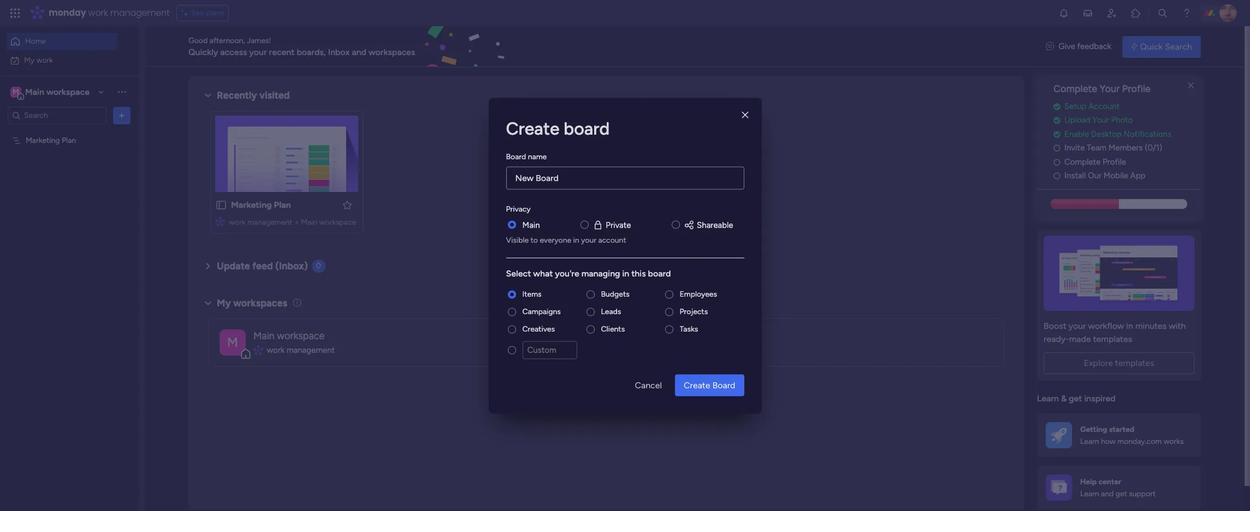 Task type: vqa. For each thing, say whether or not it's contained in the screenshot.
Campaigns
yes



Task type: locate. For each thing, give the bounding box(es) containing it.
board down planning
[[713, 380, 736, 391]]

2 vertical spatial circle o image
[[1054, 172, 1061, 180]]

0 vertical spatial and
[[352, 47, 367, 57]]

get
[[1069, 394, 1083, 404], [1116, 490, 1128, 499]]

your down james! at the left of page
[[249, 47, 267, 57]]

your inside boost your workflow in minutes with ready-made templates
[[1069, 321, 1087, 332]]

marketing plan up work management > main workspace
[[231, 200, 291, 210]]

what
[[533, 269, 553, 279]]

0 horizontal spatial main workspace
[[25, 87, 90, 97]]

quick search button
[[1123, 36, 1202, 58]]

your for upload
[[1093, 115, 1110, 125]]

1 vertical spatial complete
[[1065, 157, 1101, 167]]

1 check circle image from the top
[[1054, 103, 1061, 111]]

2 circle o image from the top
[[1054, 158, 1061, 167]]

0 horizontal spatial board
[[564, 118, 610, 139]]

board name heading
[[506, 151, 547, 162]]

board
[[506, 152, 526, 161], [713, 380, 736, 391]]

workspace down add to favorites "icon"
[[319, 218, 356, 227]]

board name
[[506, 152, 547, 161]]

workspace
[[46, 87, 90, 97], [319, 218, 356, 227], [277, 330, 325, 342]]

check circle image
[[1054, 103, 1061, 111], [1054, 117, 1061, 125]]

2 vertical spatial your
[[1069, 321, 1087, 332]]

0 horizontal spatial m
[[13, 87, 19, 96]]

monday work management
[[49, 7, 170, 19]]

1 vertical spatial get
[[1116, 490, 1128, 499]]

0 vertical spatial your
[[1100, 83, 1120, 95]]

privacy element
[[506, 219, 744, 246]]

your inside 'good afternoon, james! quickly access your recent boards, inbox and workspaces'
[[249, 47, 267, 57]]

option
[[0, 131, 139, 133]]

james!
[[247, 36, 271, 45]]

my for my work
[[24, 55, 35, 65]]

home button
[[7, 33, 117, 50]]

0 horizontal spatial create
[[506, 118, 560, 139]]

0 vertical spatial complete
[[1054, 83, 1098, 95]]

plan up work management > main workspace
[[274, 200, 291, 210]]

main inside privacy element
[[523, 220, 540, 230]]

get right &
[[1069, 394, 1083, 404]]

private button
[[593, 219, 631, 231]]

in left minutes
[[1127, 321, 1134, 332]]

1 vertical spatial marketing plan
[[231, 200, 291, 210]]

close recently visited image
[[202, 89, 215, 102]]

workspace image
[[623, 330, 650, 356]]

in
[[573, 236, 580, 245], [623, 269, 630, 279], [1127, 321, 1134, 332]]

Board name field
[[506, 167, 744, 190]]

open update feed (inbox) image
[[202, 260, 215, 273]]

learn left &
[[1038, 394, 1059, 404]]

workspace image
[[10, 86, 21, 98], [220, 330, 246, 356]]

1 horizontal spatial main workspace
[[254, 330, 325, 342]]

1 horizontal spatial my
[[217, 298, 231, 310]]

workspaces right inbox
[[369, 47, 415, 57]]

support
[[1130, 490, 1156, 499]]

0 horizontal spatial get
[[1069, 394, 1083, 404]]

workspaces
[[369, 47, 415, 57], [233, 298, 287, 310]]

1 vertical spatial your
[[581, 236, 597, 245]]

2 vertical spatial in
[[1127, 321, 1134, 332]]

workspaces down update feed (inbox)
[[233, 298, 287, 310]]

1 vertical spatial management
[[247, 218, 293, 227]]

2 check circle image from the top
[[1054, 117, 1061, 125]]

workspace selection element
[[10, 86, 91, 100]]

your up made
[[1069, 321, 1087, 332]]

work
[[88, 7, 108, 19], [36, 55, 53, 65], [229, 218, 246, 227], [267, 346, 285, 356]]

circle o image inside invite team members (0/1) link
[[1054, 144, 1061, 153]]

profile inside the 'complete profile' link
[[1103, 157, 1127, 167]]

and
[[352, 47, 367, 57], [1102, 490, 1114, 499]]

main button
[[523, 219, 540, 231]]

check circle image
[[1054, 130, 1061, 139]]

1 vertical spatial your
[[1093, 115, 1110, 125]]

m inside workspace selection element
[[13, 87, 19, 96]]

and inside 'help center learn and get support'
[[1102, 490, 1114, 499]]

1 vertical spatial check circle image
[[1054, 117, 1061, 125]]

your
[[249, 47, 267, 57], [581, 236, 597, 245], [1069, 321, 1087, 332]]

my
[[24, 55, 35, 65], [217, 298, 231, 310]]

0 vertical spatial plan
[[62, 136, 76, 145]]

center
[[1099, 478, 1122, 487]]

workspace up search in workspace field
[[46, 87, 90, 97]]

my inside button
[[24, 55, 35, 65]]

0 vertical spatial workspace image
[[10, 86, 21, 98]]

create inside "heading"
[[506, 118, 560, 139]]

planning
[[691, 330, 729, 342]]

0 vertical spatial get
[[1069, 394, 1083, 404]]

name
[[528, 152, 547, 161]]

marketing
[[26, 136, 60, 145], [231, 200, 272, 210]]

0 vertical spatial board
[[564, 118, 610, 139]]

1 horizontal spatial plan
[[274, 200, 291, 210]]

help
[[1081, 478, 1097, 487]]

complete profile link
[[1054, 156, 1202, 168]]

main up component icon
[[254, 330, 275, 342]]

plan down search in workspace field
[[62, 136, 76, 145]]

in for boost
[[1127, 321, 1134, 332]]

close my workspaces image
[[202, 297, 215, 310]]

items
[[523, 290, 542, 299]]

1 horizontal spatial get
[[1116, 490, 1128, 499]]

0 horizontal spatial your
[[249, 47, 267, 57]]

creatives
[[523, 325, 555, 334]]

main workspace up work management on the left bottom of page
[[254, 330, 325, 342]]

2 vertical spatial learn
[[1081, 490, 1100, 499]]

0 vertical spatial board
[[506, 152, 526, 161]]

employees
[[680, 290, 717, 299]]

0 vertical spatial workspaces
[[369, 47, 415, 57]]

1 vertical spatial workspaces
[[233, 298, 287, 310]]

learn inside getting started learn how monday.com works
[[1081, 438, 1100, 447]]

good afternoon, james! quickly access your recent boards, inbox and workspaces
[[189, 36, 415, 57]]

1 vertical spatial my
[[217, 298, 231, 310]]

complete for complete your profile
[[1054, 83, 1098, 95]]

0 horizontal spatial workspaces
[[233, 298, 287, 310]]

2 horizontal spatial in
[[1127, 321, 1134, 332]]

work down home
[[36, 55, 53, 65]]

get inside 'help center learn and get support'
[[1116, 490, 1128, 499]]

main inside workspace selection element
[[25, 87, 44, 97]]

1 horizontal spatial marketing
[[231, 200, 272, 210]]

marketing plan inside list box
[[26, 136, 76, 145]]

1 horizontal spatial workspaces
[[369, 47, 415, 57]]

boost your workflow in minutes with ready-made templates
[[1044, 321, 1186, 345]]

your up account
[[1100, 83, 1120, 95]]

project planning
[[657, 330, 729, 342]]

1 vertical spatial learn
[[1081, 438, 1100, 447]]

m for the leftmost workspace icon
[[13, 87, 19, 96]]

main up to
[[523, 220, 540, 230]]

1 circle o image from the top
[[1054, 144, 1061, 153]]

check circle image inside setup account link
[[1054, 103, 1061, 111]]

cancel
[[635, 380, 662, 391]]

in inside privacy element
[[573, 236, 580, 245]]

0 vertical spatial templates
[[1094, 334, 1133, 345]]

select what you're managing in this board option group
[[506, 289, 744, 366]]

setup account
[[1065, 102, 1120, 111]]

create board button
[[675, 375, 744, 397]]

1 vertical spatial in
[[623, 269, 630, 279]]

0 vertical spatial check circle image
[[1054, 103, 1061, 111]]

1 vertical spatial and
[[1102, 490, 1114, 499]]

check circle image inside upload your photo link
[[1054, 117, 1061, 125]]

plan inside list box
[[62, 136, 76, 145]]

templates
[[1094, 334, 1133, 345], [1116, 358, 1155, 369]]

0 vertical spatial circle o image
[[1054, 144, 1061, 153]]

1 horizontal spatial board
[[713, 380, 736, 391]]

everyone
[[540, 236, 572, 245]]

getting started element
[[1038, 414, 1202, 458]]

1 horizontal spatial your
[[581, 236, 597, 245]]

0 vertical spatial my
[[24, 55, 35, 65]]

1 horizontal spatial board
[[648, 269, 671, 279]]

circle o image inside "install our mobile app" link
[[1054, 172, 1061, 180]]

create for create board
[[684, 380, 711, 391]]

your for complete
[[1100, 83, 1120, 95]]

0 vertical spatial m
[[13, 87, 19, 96]]

update feed (inbox)
[[217, 261, 308, 273]]

1 horizontal spatial workspace image
[[220, 330, 246, 356]]

check circle image for setup
[[1054, 103, 1061, 111]]

1 horizontal spatial in
[[623, 269, 630, 279]]

recently
[[217, 90, 257, 102]]

and down "center" on the bottom of the page
[[1102, 490, 1114, 499]]

1 vertical spatial workspace image
[[220, 330, 246, 356]]

0 vertical spatial create
[[506, 118, 560, 139]]

templates inside button
[[1116, 358, 1155, 369]]

search
[[1166, 41, 1193, 52]]

0 vertical spatial main workspace
[[25, 87, 90, 97]]

complete up install
[[1065, 157, 1101, 167]]

3 circle o image from the top
[[1054, 172, 1061, 180]]

get down "center" on the bottom of the page
[[1116, 490, 1128, 499]]

2 vertical spatial management
[[287, 346, 335, 356]]

update
[[217, 261, 250, 273]]

my right close my workspaces image
[[217, 298, 231, 310]]

circle o image inside the 'complete profile' link
[[1054, 158, 1061, 167]]

main workspace up search in workspace field
[[25, 87, 90, 97]]

0 vertical spatial in
[[573, 236, 580, 245]]

campaigns
[[523, 307, 561, 317]]

your left account at the top of page
[[581, 236, 597, 245]]

marketing right public board icon
[[231, 200, 272, 210]]

Search in workspace field
[[23, 109, 91, 122]]

learn down help
[[1081, 490, 1100, 499]]

0 vertical spatial your
[[249, 47, 267, 57]]

good
[[189, 36, 208, 45]]

1 vertical spatial templates
[[1116, 358, 1155, 369]]

boards,
[[297, 47, 326, 57]]

marketing plan down search in workspace field
[[26, 136, 76, 145]]

board left name
[[506, 152, 526, 161]]

circle o image for invite
[[1054, 144, 1061, 153]]

in right everyone
[[573, 236, 580, 245]]

main
[[25, 87, 44, 97], [301, 218, 318, 227], [523, 220, 540, 230], [254, 330, 275, 342]]

select product image
[[10, 8, 21, 19]]

1 horizontal spatial marketing plan
[[231, 200, 291, 210]]

your down account
[[1093, 115, 1110, 125]]

1 horizontal spatial create
[[684, 380, 711, 391]]

circle o image
[[1054, 144, 1061, 153], [1054, 158, 1061, 167], [1054, 172, 1061, 180]]

ready-
[[1044, 334, 1070, 345]]

1 horizontal spatial m
[[227, 335, 238, 351]]

0 horizontal spatial board
[[506, 152, 526, 161]]

complete up setup
[[1054, 83, 1098, 95]]

enable
[[1065, 129, 1090, 139]]

in inside boost your workflow in minutes with ready-made templates
[[1127, 321, 1134, 332]]

1 vertical spatial board
[[648, 269, 671, 279]]

check circle image up check circle icon at the top right of the page
[[1054, 117, 1061, 125]]

profile
[[1123, 83, 1151, 95], [1103, 157, 1127, 167]]

and right inbox
[[352, 47, 367, 57]]

inspired
[[1085, 394, 1116, 404]]

0 horizontal spatial marketing
[[26, 136, 60, 145]]

main workspace
[[25, 87, 90, 97], [254, 330, 325, 342]]

main down my work
[[25, 87, 44, 97]]

templates down workflow
[[1094, 334, 1133, 345]]

1 vertical spatial create
[[684, 380, 711, 391]]

invite
[[1065, 143, 1085, 153]]

1 vertical spatial m
[[227, 335, 238, 351]]

create up name
[[506, 118, 560, 139]]

project
[[657, 330, 689, 342]]

feed
[[252, 261, 273, 273]]

in left "this"
[[623, 269, 630, 279]]

create for create board
[[506, 118, 560, 139]]

afternoon,
[[210, 36, 245, 45]]

0 vertical spatial marketing
[[26, 136, 60, 145]]

getting
[[1081, 425, 1108, 435]]

0 vertical spatial marketing plan
[[26, 136, 76, 145]]

home
[[25, 37, 46, 46]]

create right cancel
[[684, 380, 711, 391]]

leads
[[601, 307, 621, 317]]

0 horizontal spatial in
[[573, 236, 580, 245]]

2 horizontal spatial your
[[1069, 321, 1087, 332]]

create inside 'button'
[[684, 380, 711, 391]]

0 horizontal spatial my
[[24, 55, 35, 65]]

workspaces inside 'good afternoon, james! quickly access your recent boards, inbox and workspaces'
[[369, 47, 415, 57]]

workspace up work management on the left bottom of page
[[277, 330, 325, 342]]

0 horizontal spatial plan
[[62, 136, 76, 145]]

1 vertical spatial circle o image
[[1054, 158, 1061, 167]]

0 horizontal spatial marketing plan
[[26, 136, 76, 145]]

create board heading
[[506, 115, 744, 142]]

your
[[1100, 83, 1120, 95], [1093, 115, 1110, 125]]

install
[[1065, 171, 1086, 181]]

learn for getting
[[1081, 438, 1100, 447]]

clients
[[601, 325, 625, 334]]

learn down getting
[[1081, 438, 1100, 447]]

visited
[[259, 90, 290, 102]]

work right monday
[[88, 7, 108, 19]]

marketing plan
[[26, 136, 76, 145], [231, 200, 291, 210]]

marketing inside list box
[[26, 136, 60, 145]]

profile up setup account link
[[1123, 83, 1151, 95]]

invite team members (0/1)
[[1065, 143, 1163, 153]]

inbox image
[[1083, 8, 1094, 19]]

v2 user feedback image
[[1046, 41, 1055, 53]]

0 vertical spatial workspace
[[46, 87, 90, 97]]

create board
[[684, 380, 736, 391]]

team
[[1087, 143, 1107, 153]]

main workspace inside workspace selection element
[[25, 87, 90, 97]]

0 horizontal spatial and
[[352, 47, 367, 57]]

monday
[[49, 7, 86, 19]]

learn inside 'help center learn and get support'
[[1081, 490, 1100, 499]]

1 vertical spatial profile
[[1103, 157, 1127, 167]]

setup account link
[[1054, 100, 1202, 113]]

marketing down search in workspace field
[[26, 136, 60, 145]]

templates right 'explore'
[[1116, 358, 1155, 369]]

profile down invite team members (0/1)
[[1103, 157, 1127, 167]]

check circle image left setup
[[1054, 103, 1061, 111]]

1 horizontal spatial and
[[1102, 490, 1114, 499]]

1 vertical spatial board
[[713, 380, 736, 391]]

monday.com
[[1118, 438, 1162, 447]]

learn & get inspired
[[1038, 394, 1116, 404]]

and inside 'good afternoon, james! quickly access your recent boards, inbox and workspaces'
[[352, 47, 367, 57]]

component image
[[215, 217, 225, 226]]

management for work management > main workspace
[[247, 218, 293, 227]]

recently visited
[[217, 90, 290, 102]]

my down home
[[24, 55, 35, 65]]

notifications image
[[1059, 8, 1070, 19]]



Task type: describe. For each thing, give the bounding box(es) containing it.
check circle image for upload
[[1054, 117, 1061, 125]]

upload your photo link
[[1054, 114, 1202, 127]]

select
[[506, 269, 531, 279]]

1 vertical spatial plan
[[274, 200, 291, 210]]

>
[[294, 218, 299, 227]]

(0/1)
[[1145, 143, 1163, 153]]

help center element
[[1038, 467, 1202, 511]]

learn for help
[[1081, 490, 1100, 499]]

board inside create board "heading"
[[564, 118, 610, 139]]

account
[[599, 236, 627, 245]]

my for my workspaces
[[217, 298, 231, 310]]

circle o image for complete
[[1054, 158, 1061, 167]]

install our mobile app link
[[1054, 170, 1202, 182]]

see
[[191, 8, 204, 17]]

mobile
[[1104, 171, 1129, 181]]

works
[[1164, 438, 1184, 447]]

setup
[[1065, 102, 1087, 111]]

you're
[[555, 269, 580, 279]]

in inside heading
[[623, 269, 630, 279]]

explore templates
[[1084, 358, 1155, 369]]

help image
[[1182, 8, 1193, 19]]

search everything image
[[1158, 8, 1169, 19]]

1 vertical spatial workspace
[[319, 218, 356, 227]]

select what you're managing in this board heading
[[506, 267, 744, 281]]

this
[[632, 269, 646, 279]]

access
[[220, 47, 247, 57]]

boost
[[1044, 321, 1067, 332]]

budgets
[[601, 290, 630, 299]]

0 horizontal spatial workspace image
[[10, 86, 21, 98]]

work right component icon
[[267, 346, 285, 356]]

0 vertical spatial learn
[[1038, 394, 1059, 404]]

see plans
[[191, 8, 224, 17]]

enable desktop notifications link
[[1054, 128, 1202, 141]]

minutes
[[1136, 321, 1167, 332]]

to
[[531, 236, 538, 245]]

project planning button
[[612, 319, 1005, 367]]

0 vertical spatial profile
[[1123, 83, 1151, 95]]

marketing plan list box
[[0, 129, 139, 297]]

component image
[[254, 346, 263, 356]]

complete your profile
[[1054, 83, 1151, 95]]

give
[[1059, 42, 1076, 51]]

tasks
[[680, 325, 698, 334]]

complete profile
[[1065, 157, 1127, 167]]

how
[[1102, 438, 1116, 447]]

0 vertical spatial management
[[110, 7, 170, 19]]

circle o image for install
[[1054, 172, 1061, 180]]

main right >
[[301, 218, 318, 227]]

projects
[[680, 307, 708, 317]]

select what you're managing in this board
[[506, 269, 671, 279]]

managing
[[582, 269, 620, 279]]

upload your photo
[[1065, 115, 1134, 125]]

feedback
[[1078, 42, 1112, 51]]

made
[[1070, 334, 1092, 345]]

desktop
[[1092, 129, 1122, 139]]

members
[[1109, 143, 1143, 153]]

work inside button
[[36, 55, 53, 65]]

my work button
[[7, 52, 117, 69]]

cancel button
[[626, 375, 671, 397]]

board inside heading
[[506, 152, 526, 161]]

started
[[1110, 425, 1135, 435]]

invite members image
[[1107, 8, 1118, 19]]

see plans button
[[176, 5, 229, 21]]

recent
[[269, 47, 295, 57]]

shareable button
[[684, 219, 734, 231]]

account
[[1089, 102, 1120, 111]]

explore templates button
[[1044, 353, 1195, 375]]

quick
[[1141, 41, 1163, 52]]

invite team members (0/1) link
[[1054, 142, 1202, 155]]

0
[[316, 262, 321, 271]]

1 vertical spatial marketing
[[231, 200, 272, 210]]

management for work management
[[287, 346, 335, 356]]

board inside 'button'
[[713, 380, 736, 391]]

Custom field
[[523, 342, 577, 360]]

james peterson image
[[1220, 4, 1238, 22]]

visible
[[506, 236, 529, 245]]

work management > main workspace
[[229, 218, 356, 227]]

shareable
[[697, 220, 734, 230]]

with
[[1169, 321, 1186, 332]]

public board image
[[215, 199, 227, 211]]

inbox
[[328, 47, 350, 57]]

plans
[[206, 8, 224, 17]]

templates inside boost your workflow in minutes with ready-made templates
[[1094, 334, 1133, 345]]

&
[[1062, 394, 1067, 404]]

enable desktop notifications
[[1065, 129, 1172, 139]]

in for visible
[[573, 236, 580, 245]]

(inbox)
[[275, 261, 308, 273]]

dapulse x slim image
[[1185, 79, 1198, 92]]

give feedback
[[1059, 42, 1112, 51]]

privacy heading
[[506, 203, 531, 215]]

visible to everyone in your account
[[506, 236, 627, 245]]

add to favorites image
[[342, 200, 353, 211]]

my workspaces
[[217, 298, 287, 310]]

notifications
[[1124, 129, 1172, 139]]

2 vertical spatial workspace
[[277, 330, 325, 342]]

board inside select what you're managing in this board heading
[[648, 269, 671, 279]]

app
[[1131, 171, 1146, 181]]

photo
[[1112, 115, 1134, 125]]

explore
[[1084, 358, 1114, 369]]

work right component image
[[229, 218, 246, 227]]

apps image
[[1131, 8, 1142, 19]]

our
[[1088, 171, 1102, 181]]

v2 bolt switch image
[[1132, 41, 1138, 53]]

getting started learn how monday.com works
[[1081, 425, 1184, 447]]

install our mobile app
[[1065, 171, 1146, 181]]

m for workspace icon to the bottom
[[227, 335, 238, 351]]

templates image image
[[1047, 236, 1192, 311]]

complete for complete profile
[[1065, 157, 1101, 167]]

create board
[[506, 118, 610, 139]]

my work
[[24, 55, 53, 65]]

close image
[[742, 111, 749, 119]]

privacy
[[506, 204, 531, 214]]

your inside privacy element
[[581, 236, 597, 245]]

1 vertical spatial main workspace
[[254, 330, 325, 342]]



